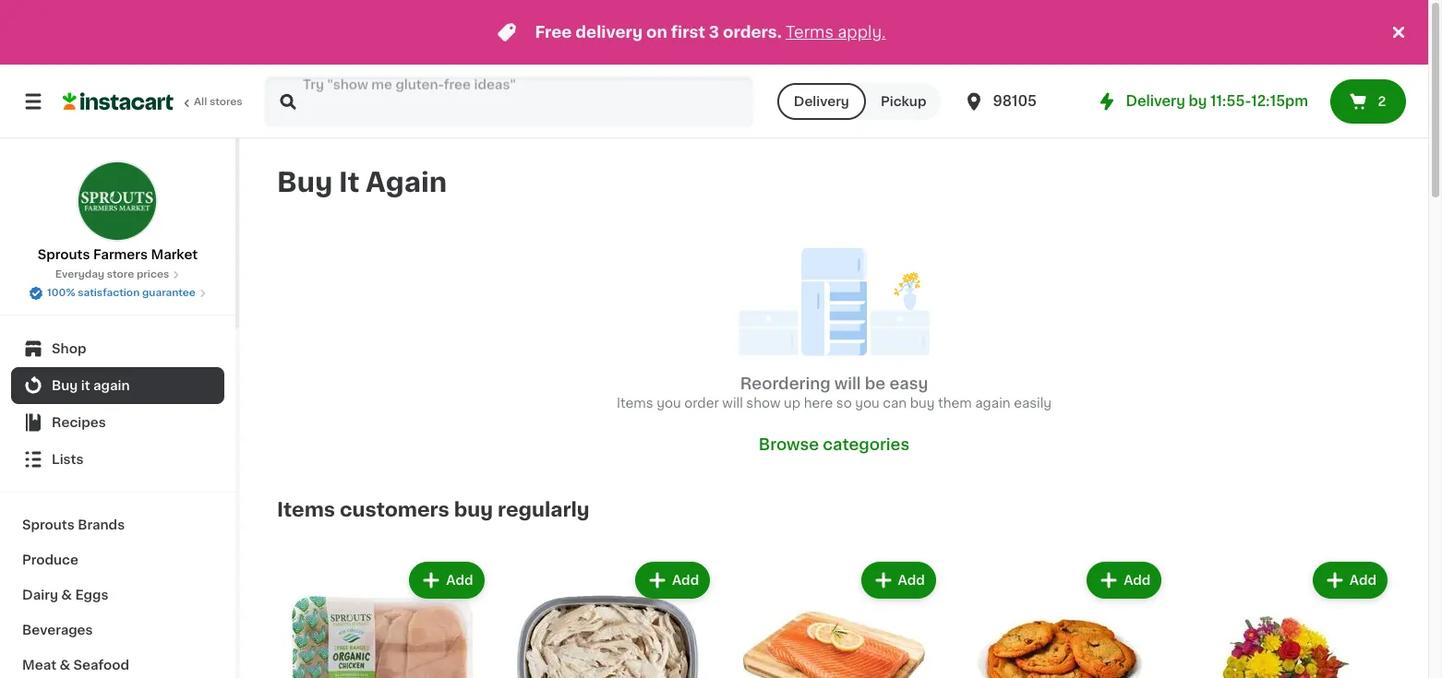 Task type: vqa. For each thing, say whether or not it's contained in the screenshot.
sprouts
yes



Task type: describe. For each thing, give the bounding box(es) containing it.
sprouts farmers market link
[[38, 161, 198, 264]]

delivery button
[[777, 83, 866, 120]]

5 product group from the left
[[1180, 559, 1391, 679]]

reordering
[[740, 377, 831, 392]]

shop
[[52, 343, 86, 355]]

pickup
[[881, 95, 926, 108]]

dairy & eggs
[[22, 589, 108, 602]]

here
[[804, 397, 833, 410]]

recipes link
[[11, 404, 224, 441]]

terms
[[786, 25, 834, 40]]

guarantee
[[142, 288, 196, 298]]

sprouts brands
[[22, 519, 125, 532]]

terms apply. link
[[786, 25, 886, 40]]

first
[[671, 25, 705, 40]]

delivery by 11:55-12:15pm link
[[1096, 90, 1308, 113]]

4 product group from the left
[[954, 559, 1166, 679]]

items inside reordering will be easy items you order will show up here so you can buy them again easily
[[617, 397, 653, 410]]

again inside reordering will be easy items you order will show up here so you can buy them again easily
[[975, 397, 1011, 410]]

add button for third product group from the right
[[863, 565, 934, 598]]

buy inside reordering will be easy items you order will show up here so you can buy them again easily
[[910, 397, 935, 410]]

1 horizontal spatial will
[[834, 377, 861, 392]]

Search field
[[266, 78, 751, 126]]

delivery for delivery by 11:55-12:15pm
[[1126, 94, 1185, 108]]

meat & seafood link
[[11, 648, 224, 679]]

prices
[[137, 270, 169, 280]]

beverages
[[22, 624, 93, 637]]

produce link
[[11, 543, 224, 578]]

100% satisfaction guarantee button
[[29, 283, 207, 301]]

limited time offer region
[[0, 0, 1388, 65]]

browse categories link
[[759, 435, 910, 456]]

add button for 4th product group from right
[[637, 565, 708, 598]]

98105 button
[[963, 76, 1074, 127]]

show
[[746, 397, 781, 410]]

add for third product group from the right
[[898, 575, 925, 588]]

regularly
[[498, 501, 590, 520]]

market
[[151, 248, 198, 261]]

browse categories
[[759, 438, 910, 453]]

recipes
[[52, 416, 106, 429]]

12:15pm
[[1251, 94, 1308, 108]]

store
[[107, 270, 134, 280]]

add for 1st product group from the right
[[1350, 575, 1377, 588]]

3
[[709, 25, 719, 40]]

1 you from the left
[[657, 397, 681, 410]]

can
[[883, 397, 907, 410]]

satisfaction
[[78, 288, 140, 298]]

it
[[339, 169, 359, 196]]

everyday store prices
[[55, 270, 169, 280]]

orders.
[[723, 25, 782, 40]]

shop link
[[11, 331, 224, 367]]

customers
[[340, 501, 450, 520]]

order
[[684, 397, 719, 410]]

all stores link
[[63, 76, 244, 127]]

service type group
[[777, 83, 941, 120]]

add button for fourth product group from the left
[[1089, 565, 1160, 598]]

add for 4th product group from right
[[672, 575, 699, 588]]

100%
[[47, 288, 75, 298]]

farmers
[[93, 248, 148, 261]]

& for meat
[[59, 659, 70, 672]]

buy it again link
[[11, 367, 224, 404]]

2 product group from the left
[[503, 559, 714, 679]]

100% satisfaction guarantee
[[47, 288, 196, 298]]

apply.
[[838, 25, 886, 40]]

98105
[[993, 94, 1037, 108]]

dairy & eggs link
[[11, 578, 224, 613]]

2 you from the left
[[855, 397, 880, 410]]

beverages link
[[11, 613, 224, 648]]

instacart logo image
[[63, 90, 174, 113]]

sprouts brands link
[[11, 508, 224, 543]]



Task type: locate. For each thing, give the bounding box(es) containing it.
again right them
[[975, 397, 1011, 410]]

everyday
[[55, 270, 104, 280]]

sprouts farmers market
[[38, 248, 198, 261]]

buy left regularly
[[454, 501, 493, 520]]

add for 5th product group from the right
[[446, 575, 473, 588]]

1 add button from the left
[[411, 565, 482, 598]]

them
[[938, 397, 972, 410]]

sprouts up produce
[[22, 519, 75, 532]]

1 horizontal spatial delivery
[[1126, 94, 1185, 108]]

0 vertical spatial sprouts
[[38, 248, 90, 261]]

1 vertical spatial items
[[277, 501, 335, 520]]

again
[[93, 379, 130, 392], [975, 397, 1011, 410]]

lists link
[[11, 441, 224, 478]]

1 vertical spatial sprouts
[[22, 519, 75, 532]]

1 horizontal spatial buy
[[277, 169, 333, 196]]

delivery down terms
[[794, 95, 849, 108]]

you left the order
[[657, 397, 681, 410]]

3 add button from the left
[[863, 565, 934, 598]]

0 vertical spatial buy
[[910, 397, 935, 410]]

add button
[[411, 565, 482, 598], [637, 565, 708, 598], [863, 565, 934, 598], [1089, 565, 1160, 598], [1315, 565, 1386, 598]]

0 horizontal spatial items
[[277, 501, 335, 520]]

0 horizontal spatial buy
[[52, 379, 78, 392]]

free delivery on first 3 orders. terms apply.
[[535, 25, 886, 40]]

sprouts farmers market logo image
[[77, 161, 158, 242]]

11:55-
[[1210, 94, 1251, 108]]

delivery
[[1126, 94, 1185, 108], [794, 95, 849, 108]]

will left show
[[722, 397, 743, 410]]

sprouts
[[38, 248, 90, 261], [22, 519, 75, 532]]

items
[[617, 397, 653, 410], [277, 501, 335, 520]]

0 vertical spatial &
[[61, 589, 72, 602]]

2 add button from the left
[[637, 565, 708, 598]]

2 button
[[1330, 79, 1406, 124]]

again
[[366, 169, 447, 196]]

browse
[[759, 438, 819, 453]]

produce
[[22, 554, 78, 567]]

items left customers
[[277, 501, 335, 520]]

all
[[194, 97, 207, 107]]

0 horizontal spatial you
[[657, 397, 681, 410]]

0 vertical spatial items
[[617, 397, 653, 410]]

brands
[[78, 519, 125, 532]]

2 add from the left
[[672, 575, 699, 588]]

3 product group from the left
[[729, 559, 940, 679]]

& for dairy
[[61, 589, 72, 602]]

4 add from the left
[[1124, 575, 1151, 588]]

you down be
[[855, 397, 880, 410]]

delivery left by
[[1126, 94, 1185, 108]]

eggs
[[75, 589, 108, 602]]

1 vertical spatial buy
[[52, 379, 78, 392]]

1 vertical spatial buy
[[454, 501, 493, 520]]

lists
[[52, 453, 84, 466]]

0 vertical spatial buy
[[277, 169, 333, 196]]

categories
[[823, 438, 910, 453]]

&
[[61, 589, 72, 602], [59, 659, 70, 672]]

None search field
[[264, 76, 753, 127]]

0 horizontal spatial buy
[[454, 501, 493, 520]]

1 horizontal spatial items
[[617, 397, 653, 410]]

reordering will be easy items you order will show up here so you can buy them again easily
[[617, 377, 1052, 410]]

5 add button from the left
[[1315, 565, 1386, 598]]

will up so
[[834, 377, 861, 392]]

0 vertical spatial will
[[834, 377, 861, 392]]

delivery for delivery
[[794, 95, 849, 108]]

sprouts up everyday
[[38, 248, 90, 261]]

1 add from the left
[[446, 575, 473, 588]]

buy it again
[[52, 379, 130, 392]]

again right it
[[93, 379, 130, 392]]

buy down easy
[[910, 397, 935, 410]]

pickup button
[[866, 83, 941, 120]]

0 horizontal spatial will
[[722, 397, 743, 410]]

1 vertical spatial will
[[722, 397, 743, 410]]

seafood
[[73, 659, 129, 672]]

buy
[[910, 397, 935, 410], [454, 501, 493, 520]]

so
[[836, 397, 852, 410]]

5 add from the left
[[1350, 575, 1377, 588]]

0 horizontal spatial again
[[93, 379, 130, 392]]

add button for 5th product group from the right
[[411, 565, 482, 598]]

easy
[[889, 377, 928, 392]]

1 horizontal spatial again
[[975, 397, 1011, 410]]

delivery by 11:55-12:15pm
[[1126, 94, 1308, 108]]

by
[[1189, 94, 1207, 108]]

add for fourth product group from the left
[[1124, 575, 1151, 588]]

items customers buy regularly
[[277, 501, 590, 520]]

sprouts for sprouts farmers market
[[38, 248, 90, 261]]

up
[[784, 397, 801, 410]]

add
[[446, 575, 473, 588], [672, 575, 699, 588], [898, 575, 925, 588], [1124, 575, 1151, 588], [1350, 575, 1377, 588]]

1 horizontal spatial buy
[[910, 397, 935, 410]]

everyday store prices link
[[55, 268, 180, 283]]

1 vertical spatial &
[[59, 659, 70, 672]]

sprouts for sprouts brands
[[22, 519, 75, 532]]

be
[[865, 377, 886, 392]]

meat & seafood
[[22, 659, 129, 672]]

2
[[1378, 95, 1386, 108]]

free
[[535, 25, 572, 40]]

& right the meat
[[59, 659, 70, 672]]

delivery inside delivery by 11:55-12:15pm link
[[1126, 94, 1185, 108]]

dairy
[[22, 589, 58, 602]]

1 vertical spatial again
[[975, 397, 1011, 410]]

0 horizontal spatial delivery
[[794, 95, 849, 108]]

will
[[834, 377, 861, 392], [722, 397, 743, 410]]

it
[[81, 379, 90, 392]]

stores
[[210, 97, 243, 107]]

1 product group from the left
[[277, 559, 488, 679]]

on
[[646, 25, 667, 40]]

buy it again
[[277, 169, 447, 196]]

buy
[[277, 169, 333, 196], [52, 379, 78, 392]]

0 vertical spatial again
[[93, 379, 130, 392]]

items left the order
[[617, 397, 653, 410]]

product group
[[277, 559, 488, 679], [503, 559, 714, 679], [729, 559, 940, 679], [954, 559, 1166, 679], [1180, 559, 1391, 679]]

buy for buy it again
[[52, 379, 78, 392]]

4 add button from the left
[[1089, 565, 1160, 598]]

you
[[657, 397, 681, 410], [855, 397, 880, 410]]

add button for 1st product group from the right
[[1315, 565, 1386, 598]]

delivery
[[576, 25, 643, 40]]

all stores
[[194, 97, 243, 107]]

meat
[[22, 659, 56, 672]]

1 horizontal spatial you
[[855, 397, 880, 410]]

3 add from the left
[[898, 575, 925, 588]]

easily
[[1014, 397, 1052, 410]]

buy for buy it again
[[277, 169, 333, 196]]

& left the eggs
[[61, 589, 72, 602]]

delivery inside delivery button
[[794, 95, 849, 108]]



